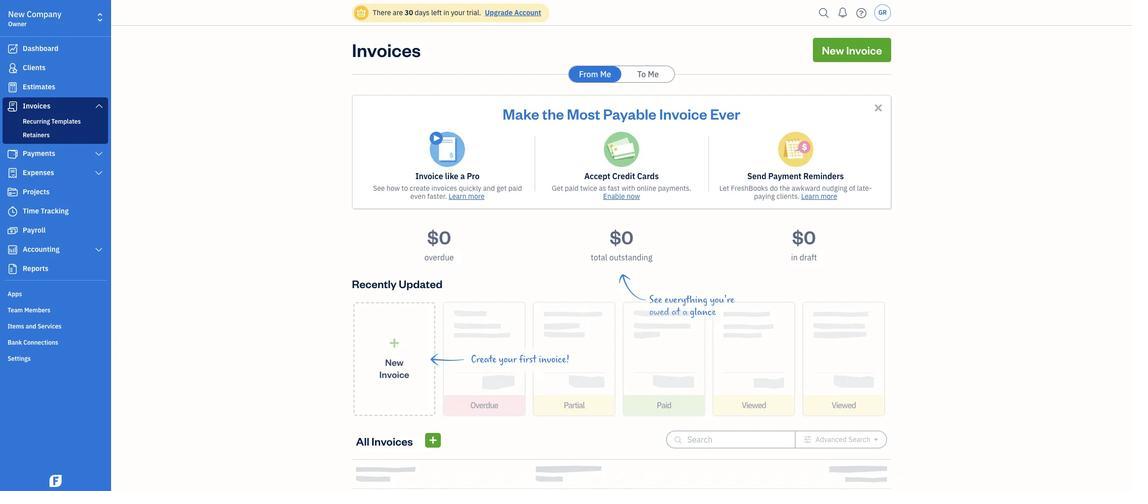 Task type: locate. For each thing, give the bounding box(es) containing it.
0 vertical spatial chevron large down image
[[94, 102, 104, 110]]

1 horizontal spatial the
[[780, 184, 790, 193]]

invoice like a pro
[[416, 171, 480, 181]]

upgrade account link
[[483, 8, 541, 17]]

fast
[[608, 184, 620, 193]]

2 $0 from the left
[[610, 225, 634, 249]]

0 vertical spatial new
[[8, 9, 25, 19]]

1 horizontal spatial paid
[[565, 184, 579, 193]]

1 vertical spatial your
[[499, 354, 517, 366]]

3 $0 from the left
[[792, 225, 816, 249]]

0 horizontal spatial paid
[[508, 184, 522, 193]]

1 $0 from the left
[[427, 225, 451, 249]]

new company owner
[[8, 9, 61, 28]]

chevron large down image
[[94, 169, 104, 177]]

first
[[519, 354, 537, 366]]

upgrade
[[485, 8, 513, 17]]

2 learn from the left
[[801, 192, 819, 201]]

$0 overdue
[[424, 225, 454, 263]]

0 vertical spatial new invoice link
[[813, 38, 891, 62]]

$0 for $0 in draft
[[792, 225, 816, 249]]

1 learn from the left
[[449, 192, 467, 201]]

the right do
[[780, 184, 790, 193]]

from
[[579, 69, 598, 79]]

the inside let freshbooks do the awkward nudging of late- paying clients.
[[780, 184, 790, 193]]

1 vertical spatial invoices
[[23, 102, 50, 111]]

$0 total outstanding
[[591, 225, 653, 263]]

new invoice down plus image on the bottom of page
[[379, 356, 409, 380]]

see inside see how to create invoices quickly and get paid even faster.
[[373, 184, 385, 193]]

to me
[[637, 69, 659, 79]]

estimates link
[[3, 78, 108, 96]]

and right the items
[[26, 323, 36, 330]]

1 vertical spatial and
[[26, 323, 36, 330]]

0 horizontal spatial new
[[8, 9, 25, 19]]

in right left
[[444, 8, 449, 17]]

chevron large down image up chevron large down image
[[94, 150, 104, 158]]

1 horizontal spatial viewed
[[832, 400, 856, 411]]

go to help image
[[854, 5, 870, 20]]

$0 inside the $0 in draft
[[792, 225, 816, 249]]

notifications image
[[835, 3, 851, 23]]

credit
[[612, 171, 635, 181]]

new up owner at the top left of page
[[8, 9, 25, 19]]

pro
[[467, 171, 480, 181]]

1 vertical spatial see
[[649, 294, 662, 306]]

2 vertical spatial new
[[385, 356, 404, 368]]

2 horizontal spatial paid
[[657, 400, 671, 411]]

3 chevron large down image from the top
[[94, 246, 104, 254]]

see
[[373, 184, 385, 193], [649, 294, 662, 306]]

outstanding
[[609, 253, 653, 263]]

see everything you're owed at a glance
[[649, 294, 735, 318]]

2 me from the left
[[648, 69, 659, 79]]

overdue up updated
[[424, 253, 454, 263]]

0 horizontal spatial more
[[468, 192, 485, 201]]

in left draft
[[791, 253, 798, 263]]

search image
[[816, 5, 832, 20]]

chevron large down image for accounting
[[94, 246, 104, 254]]

0 vertical spatial new invoice
[[822, 43, 882, 57]]

a right at
[[683, 307, 688, 318]]

learn more
[[449, 192, 485, 201], [801, 192, 837, 201]]

0 vertical spatial overdue
[[424, 253, 454, 263]]

1 horizontal spatial your
[[499, 354, 517, 366]]

invoices
[[352, 38, 421, 62], [23, 102, 50, 111], [372, 434, 413, 448]]

more
[[468, 192, 485, 201], [821, 192, 837, 201]]

1 vertical spatial a
[[683, 307, 688, 318]]

chevron large down image
[[94, 102, 104, 110], [94, 150, 104, 158], [94, 246, 104, 254]]

0 horizontal spatial me
[[600, 69, 611, 79]]

1 horizontal spatial new invoice
[[822, 43, 882, 57]]

0 horizontal spatial the
[[542, 104, 564, 123]]

get
[[497, 184, 507, 193]]

more down pro
[[468, 192, 485, 201]]

1 vertical spatial overdue
[[470, 400, 498, 411]]

company
[[27, 9, 61, 19]]

0 horizontal spatial see
[[373, 184, 385, 193]]

bank connections link
[[3, 335, 108, 350]]

the left most
[[542, 104, 564, 123]]

gr
[[879, 9, 887, 16]]

left
[[431, 8, 442, 17]]

$0 for $0 overdue
[[427, 225, 451, 249]]

1 horizontal spatial me
[[648, 69, 659, 79]]

0 horizontal spatial viewed
[[742, 400, 766, 411]]

accept credit cards image
[[604, 132, 639, 167]]

invoices
[[432, 184, 457, 193]]

overdue down create on the left bottom of the page
[[470, 400, 498, 411]]

nudging
[[822, 184, 848, 193]]

chevron large down image down payroll link
[[94, 246, 104, 254]]

client image
[[7, 63, 19, 73]]

2 horizontal spatial $0
[[792, 225, 816, 249]]

main element
[[0, 0, 136, 491]]

0 horizontal spatial in
[[444, 8, 449, 17]]

learn more down reminders
[[801, 192, 837, 201]]

1 horizontal spatial new
[[385, 356, 404, 368]]

1 vertical spatial the
[[780, 184, 790, 193]]

$0 up draft
[[792, 225, 816, 249]]

me right to
[[648, 69, 659, 79]]

1 horizontal spatial and
[[483, 184, 495, 193]]

tracking
[[41, 207, 69, 216]]

new invoice link for create your first invoice!
[[354, 303, 435, 416]]

me inside from me link
[[600, 69, 611, 79]]

the
[[542, 104, 564, 123], [780, 184, 790, 193]]

recurring templates
[[23, 118, 81, 125]]

1 me from the left
[[600, 69, 611, 79]]

learn more for reminders
[[801, 192, 837, 201]]

new invoice link
[[813, 38, 891, 62], [354, 303, 435, 416]]

1 horizontal spatial overdue
[[470, 400, 498, 411]]

new invoice down go to help image
[[822, 43, 882, 57]]

see for see everything you're owed at a glance
[[649, 294, 662, 306]]

new inside new company owner
[[8, 9, 25, 19]]

draft
[[800, 253, 817, 263]]

retainers link
[[5, 129, 106, 141]]

more down reminders
[[821, 192, 837, 201]]

learn more down pro
[[449, 192, 485, 201]]

invoice
[[846, 43, 882, 57], [659, 104, 707, 123], [416, 171, 443, 181], [379, 368, 409, 380]]

invoice!
[[539, 354, 570, 366]]

invoices inside main element
[[23, 102, 50, 111]]

new invoice
[[822, 43, 882, 57], [379, 356, 409, 380]]

from me
[[579, 69, 611, 79]]

invoices up recurring
[[23, 102, 50, 111]]

learn for reminders
[[801, 192, 819, 201]]

$0 inside $0 total outstanding
[[610, 225, 634, 249]]

1 learn more from the left
[[449, 192, 485, 201]]

new down plus image on the bottom of page
[[385, 356, 404, 368]]

payment image
[[7, 149, 19, 159]]

0 vertical spatial a
[[460, 171, 465, 181]]

1 more from the left
[[468, 192, 485, 201]]

me
[[600, 69, 611, 79], [648, 69, 659, 79]]

and inside see how to create invoices quickly and get paid even faster.
[[483, 184, 495, 193]]

do
[[770, 184, 778, 193]]

time tracking link
[[3, 203, 108, 221]]

2 learn more from the left
[[801, 192, 837, 201]]

time tracking
[[23, 207, 69, 216]]

1 horizontal spatial see
[[649, 294, 662, 306]]

late-
[[857, 184, 872, 193]]

see inside see everything you're owed at a glance
[[649, 294, 662, 306]]

payroll link
[[3, 222, 108, 240]]

1 vertical spatial new invoice link
[[354, 303, 435, 416]]

1 horizontal spatial more
[[821, 192, 837, 201]]

1 horizontal spatial new invoice link
[[813, 38, 891, 62]]

1 horizontal spatial $0
[[610, 225, 634, 249]]

see for see how to create invoices quickly and get paid even faster.
[[373, 184, 385, 193]]

enable
[[603, 192, 625, 201]]

$0 inside $0 overdue
[[427, 225, 451, 249]]

chevron large down image up the recurring templates link
[[94, 102, 104, 110]]

2 more from the left
[[821, 192, 837, 201]]

1 horizontal spatial in
[[791, 253, 798, 263]]

in inside the $0 in draft
[[791, 253, 798, 263]]

clients link
[[3, 59, 108, 77]]

your
[[451, 8, 465, 17], [499, 354, 517, 366]]

money image
[[7, 226, 19, 236]]

cards
[[637, 171, 659, 181]]

and left get on the left top
[[483, 184, 495, 193]]

me right from
[[600, 69, 611, 79]]

0 vertical spatial your
[[451, 8, 465, 17]]

1 horizontal spatial learn more
[[801, 192, 837, 201]]

learn right faster.
[[449, 192, 467, 201]]

all
[[356, 434, 369, 448]]

2 horizontal spatial new
[[822, 43, 844, 57]]

1 vertical spatial chevron large down image
[[94, 150, 104, 158]]

0 horizontal spatial your
[[451, 8, 465, 17]]

your left trial.
[[451, 8, 465, 17]]

connections
[[23, 339, 58, 346]]

me inside to me link
[[648, 69, 659, 79]]

1 vertical spatial in
[[791, 253, 798, 263]]

settings link
[[3, 351, 108, 366]]

dashboard link
[[3, 40, 108, 58]]

and
[[483, 184, 495, 193], [26, 323, 36, 330]]

learn more for a
[[449, 192, 485, 201]]

2 viewed from the left
[[832, 400, 856, 411]]

$0
[[427, 225, 451, 249], [610, 225, 634, 249], [792, 225, 816, 249]]

dashboard image
[[7, 44, 19, 54]]

close image
[[873, 102, 884, 114]]

create
[[471, 354, 497, 366]]

0 vertical spatial and
[[483, 184, 495, 193]]

2 vertical spatial invoices
[[372, 434, 413, 448]]

estimate image
[[7, 82, 19, 92]]

new
[[8, 9, 25, 19], [822, 43, 844, 57], [385, 356, 404, 368]]

make
[[503, 104, 539, 123]]

more for invoice like a pro
[[468, 192, 485, 201]]

see left how
[[373, 184, 385, 193]]

invoices down the there
[[352, 38, 421, 62]]

invoice down plus image on the bottom of page
[[379, 368, 409, 380]]

add invoice image
[[428, 434, 438, 447]]

most
[[567, 104, 600, 123]]

0 horizontal spatial learn
[[449, 192, 467, 201]]

2 chevron large down image from the top
[[94, 150, 104, 158]]

Search text field
[[688, 432, 778, 448]]

apps link
[[3, 286, 108, 302]]

0 horizontal spatial new invoice
[[379, 356, 409, 380]]

1 horizontal spatial a
[[683, 307, 688, 318]]

invoices right all
[[372, 434, 413, 448]]

2 vertical spatial chevron large down image
[[94, 246, 104, 254]]

a left pro
[[460, 171, 465, 181]]

settings
[[8, 355, 31, 363]]

0 horizontal spatial and
[[26, 323, 36, 330]]

chevron large down image inside invoices link
[[94, 102, 104, 110]]

0 horizontal spatial learn more
[[449, 192, 485, 201]]

new down search image
[[822, 43, 844, 57]]

$0 up outstanding
[[610, 225, 634, 249]]

there are 30 days left in your trial. upgrade account
[[373, 8, 541, 17]]

0 vertical spatial see
[[373, 184, 385, 193]]

0 horizontal spatial new invoice link
[[354, 303, 435, 416]]

projects link
[[3, 183, 108, 202]]

$0 down faster.
[[427, 225, 451, 249]]

your left first
[[499, 354, 517, 366]]

chevron large down image inside accounting link
[[94, 246, 104, 254]]

1 viewed from the left
[[742, 400, 766, 411]]

0 vertical spatial in
[[444, 8, 449, 17]]

see up owed
[[649, 294, 662, 306]]

1 horizontal spatial learn
[[801, 192, 819, 201]]

1 chevron large down image from the top
[[94, 102, 104, 110]]

a
[[460, 171, 465, 181], [683, 307, 688, 318]]

0 vertical spatial the
[[542, 104, 564, 123]]

learn right clients.
[[801, 192, 819, 201]]

0 horizontal spatial $0
[[427, 225, 451, 249]]



Task type: describe. For each thing, give the bounding box(es) containing it.
online
[[637, 184, 657, 193]]

trial.
[[467, 8, 481, 17]]

1 vertical spatial new invoice
[[379, 356, 409, 380]]

accounting link
[[3, 241, 108, 259]]

0 horizontal spatial a
[[460, 171, 465, 181]]

with
[[622, 184, 635, 193]]

invoice image
[[7, 102, 19, 112]]

a inside see everything you're owed at a glance
[[683, 307, 688, 318]]

awkward
[[792, 184, 821, 193]]

from me link
[[569, 66, 621, 82]]

invoice down go to help image
[[846, 43, 882, 57]]

time
[[23, 207, 39, 216]]

paid inside the accept credit cards get paid twice as fast with online payments. enable now
[[565, 184, 579, 193]]

to
[[402, 184, 408, 193]]

payroll
[[23, 226, 46, 235]]

you're
[[710, 294, 735, 306]]

make the most payable invoice ever
[[503, 104, 741, 123]]

items and services link
[[3, 319, 108, 334]]

to
[[637, 69, 646, 79]]

$0 in draft
[[791, 225, 817, 263]]

recurring
[[23, 118, 50, 125]]

freshbooks
[[731, 184, 768, 193]]

reminders
[[804, 171, 844, 181]]

dashboard
[[23, 44, 58, 53]]

me for from me
[[600, 69, 611, 79]]

gr button
[[874, 4, 891, 21]]

create your first invoice!
[[471, 354, 570, 366]]

new invoice link for invoices
[[813, 38, 891, 62]]

see how to create invoices quickly and get paid even faster.
[[373, 184, 522, 201]]

projects
[[23, 187, 50, 196]]

bank connections
[[8, 339, 58, 346]]

owed
[[649, 307, 669, 318]]

even
[[411, 192, 426, 201]]

0 vertical spatial invoices
[[352, 38, 421, 62]]

recurring templates link
[[5, 116, 106, 128]]

plus image
[[389, 338, 400, 348]]

partial
[[564, 400, 585, 411]]

ever
[[710, 104, 741, 123]]

timer image
[[7, 207, 19, 217]]

chart image
[[7, 245, 19, 255]]

members
[[24, 307, 50, 314]]

report image
[[7, 264, 19, 274]]

to me link
[[622, 66, 674, 82]]

let
[[720, 184, 729, 193]]

team
[[8, 307, 23, 314]]

me for to me
[[648, 69, 659, 79]]

services
[[38, 323, 61, 330]]

invoice left ever
[[659, 104, 707, 123]]

crown image
[[356, 7, 367, 18]]

how
[[387, 184, 400, 193]]

0 horizontal spatial overdue
[[424, 253, 454, 263]]

templates
[[51, 118, 81, 125]]

account
[[514, 8, 541, 17]]

items
[[8, 323, 24, 330]]

invoice like a pro image
[[430, 132, 465, 167]]

send payment reminders
[[747, 171, 844, 181]]

send payment reminders image
[[778, 132, 813, 167]]

items and services
[[8, 323, 61, 330]]

paid inside see how to create invoices quickly and get paid even faster.
[[508, 184, 522, 193]]

send
[[747, 171, 767, 181]]

everything
[[665, 294, 708, 306]]

twice
[[580, 184, 597, 193]]

payment
[[768, 171, 802, 181]]

expenses link
[[3, 164, 108, 182]]

payments.
[[658, 184, 691, 193]]

glance
[[690, 307, 716, 318]]

accounting
[[23, 245, 60, 254]]

payments
[[23, 149, 55, 158]]

quickly
[[459, 184, 481, 193]]

expense image
[[7, 168, 19, 178]]

and inside items and services "link"
[[26, 323, 36, 330]]

updated
[[399, 277, 443, 291]]

days
[[415, 8, 430, 17]]

paying
[[754, 192, 775, 201]]

project image
[[7, 187, 19, 197]]

like
[[445, 171, 459, 181]]

freshbooks image
[[47, 475, 64, 487]]

$0 for $0 total outstanding
[[610, 225, 634, 249]]

30
[[405, 8, 413, 17]]

get
[[552, 184, 563, 193]]

let freshbooks do the awkward nudging of late- paying clients.
[[720, 184, 872, 201]]

team members link
[[3, 303, 108, 318]]

accept credit cards get paid twice as fast with online payments. enable now
[[552, 171, 691, 201]]

chevron large down image for payments
[[94, 150, 104, 158]]

invoice up create
[[416, 171, 443, 181]]

more for send payment reminders
[[821, 192, 837, 201]]

1 vertical spatial new
[[822, 43, 844, 57]]

chevron large down image for invoices
[[94, 102, 104, 110]]

bank
[[8, 339, 22, 346]]

estimates
[[23, 82, 55, 91]]

recently
[[352, 277, 397, 291]]

team members
[[8, 307, 50, 314]]

now
[[627, 192, 640, 201]]

invoices link
[[3, 97, 108, 116]]

recently updated
[[352, 277, 443, 291]]

learn for a
[[449, 192, 467, 201]]

of
[[849, 184, 855, 193]]

expenses
[[23, 168, 54, 177]]

payable
[[603, 104, 657, 123]]



Task type: vqa. For each thing, say whether or not it's contained in the screenshot.
'See how to create invoices quickly and get paid even faster.'
yes



